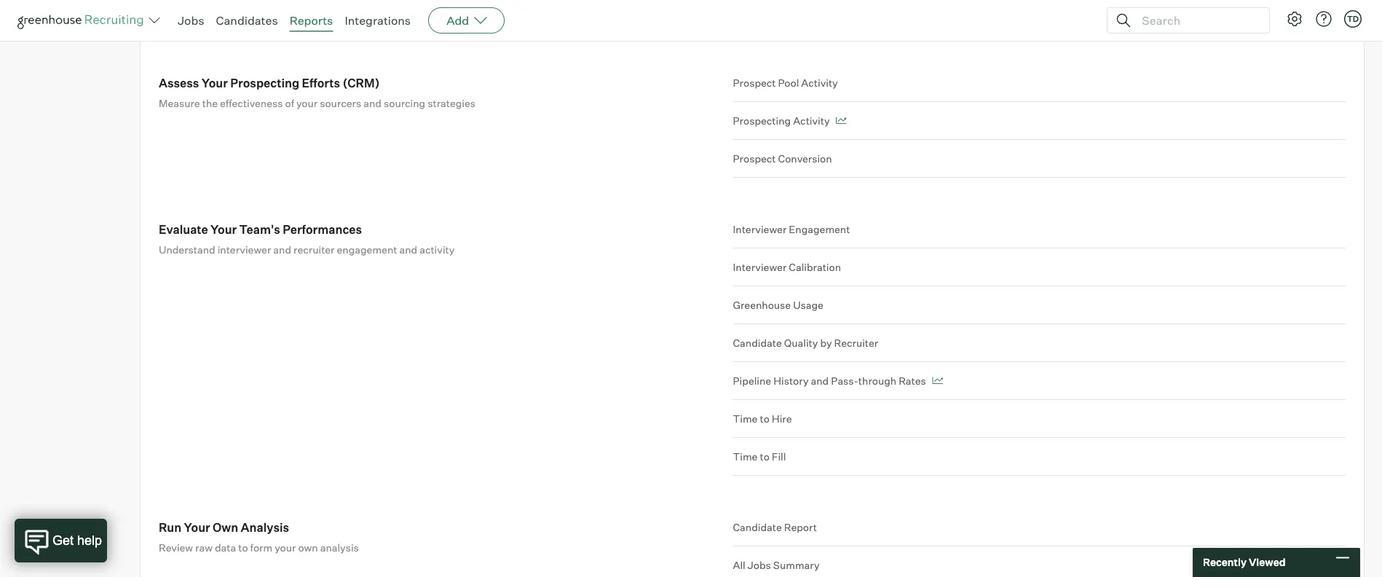 Task type: vqa. For each thing, say whether or not it's contained in the screenshot.
Prospecting Activity Icon Chart
yes



Task type: locate. For each thing, give the bounding box(es) containing it.
your up raw
[[184, 520, 210, 535]]

strategies
[[428, 97, 476, 109]]

time to fill
[[733, 450, 786, 463]]

all
[[733, 559, 746, 571]]

activity up conversion
[[794, 114, 830, 127]]

1 horizontal spatial icon chart image
[[932, 377, 943, 384]]

your
[[207, 16, 229, 29], [297, 97, 318, 109], [275, 541, 296, 554]]

2 candidate from the top
[[733, 521, 782, 533]]

your
[[202, 76, 228, 90], [211, 222, 237, 237], [184, 520, 210, 535]]

0 vertical spatial your
[[202, 76, 228, 90]]

integrations link
[[345, 13, 411, 28]]

time left hire
[[733, 412, 758, 425]]

your up the
[[202, 76, 228, 90]]

1 horizontal spatial prospecting
[[733, 114, 791, 127]]

the
[[202, 97, 218, 109]]

time left fill
[[733, 450, 758, 463]]

activity right pool
[[802, 76, 838, 89]]

all jobs summary
[[733, 559, 820, 571]]

time
[[733, 412, 758, 425], [733, 450, 758, 463]]

1 vertical spatial your
[[297, 97, 318, 109]]

to left hire
[[760, 412, 770, 425]]

prospecting up prospect conversion
[[733, 114, 791, 127]]

greenhouse recruiting image
[[17, 12, 149, 29]]

interviewer up interviewer calibration
[[733, 223, 787, 235]]

0 vertical spatial prospecting
[[230, 76, 299, 90]]

review
[[159, 541, 193, 554]]

your for evaluate
[[211, 222, 237, 237]]

effectiveness
[[220, 97, 283, 109]]

assess
[[159, 76, 199, 90]]

interviewer
[[218, 243, 271, 256]]

through
[[859, 374, 897, 387]]

td button
[[1342, 7, 1365, 31]]

1 horizontal spatial your
[[275, 541, 296, 554]]

candidate down greenhouse on the right bottom of page
[[733, 336, 782, 349]]

1 candidate from the top
[[733, 336, 782, 349]]

1 horizontal spatial with
[[491, 16, 512, 29]]

jobs left candidates link
[[178, 13, 204, 28]]

2 vertical spatial your
[[275, 541, 296, 554]]

activity
[[802, 76, 838, 89], [794, 114, 830, 127]]

1 prospect from the top
[[733, 76, 776, 89]]

0 vertical spatial interviewer
[[733, 223, 787, 235]]

1 vertical spatial time
[[733, 450, 758, 463]]

icon chart image
[[836, 117, 847, 124], [932, 377, 943, 384]]

your right "jobs" "link"
[[207, 16, 229, 29]]

0 vertical spatial prospect
[[733, 76, 776, 89]]

your left own
[[275, 541, 296, 554]]

budget
[[514, 16, 548, 29]]

0 vertical spatial candidate
[[733, 336, 782, 349]]

your for assess your prospecting efforts (crm)
[[297, 97, 318, 109]]

2 interviewer from the top
[[733, 261, 787, 273]]

2 prospect from the top
[[733, 152, 776, 165]]

0 vertical spatial time
[[733, 412, 758, 425]]

0 horizontal spatial with
[[185, 16, 205, 29]]

prospect down the "prospecting activity"
[[733, 152, 776, 165]]

and
[[364, 97, 382, 109], [273, 243, 291, 256], [400, 243, 418, 256], [811, 374, 829, 387]]

prospecting up effectiveness
[[230, 76, 299, 90]]

to right data
[[238, 541, 248, 554]]

with right them
[[491, 16, 512, 29]]

rates
[[899, 374, 927, 387]]

1 vertical spatial candidate
[[733, 521, 782, 533]]

sourcers
[[320, 97, 362, 109]]

fill
[[772, 450, 786, 463]]

report
[[785, 521, 817, 533]]

help
[[442, 16, 462, 29]]

are
[[356, 16, 372, 29]]

prospecting activity
[[733, 114, 830, 127]]

2 time from the top
[[733, 450, 758, 463]]

your inside assess your prospecting efforts (crm) measure the effectiveness of your sourcers and sourcing strategies
[[202, 76, 228, 90]]

0 vertical spatial icon chart image
[[836, 117, 847, 124]]

to left fill
[[760, 450, 770, 463]]

time for time to hire
[[733, 412, 758, 425]]

2 with from the left
[[491, 16, 512, 29]]

prospect left pool
[[733, 76, 776, 89]]

icon chart image right rates
[[932, 377, 943, 384]]

1 time from the top
[[733, 412, 758, 425]]

data
[[215, 541, 236, 554]]

0 horizontal spatial prospecting
[[230, 76, 299, 90]]

interviewer up greenhouse on the right bottom of page
[[733, 261, 787, 273]]

to
[[430, 16, 439, 29], [760, 412, 770, 425], [760, 450, 770, 463], [238, 541, 248, 554]]

interviewer calibration link
[[733, 249, 1346, 286]]

prospect conversion
[[733, 152, 832, 165]]

run
[[159, 520, 182, 535]]

0 vertical spatial jobs
[[178, 13, 204, 28]]

your up interviewer
[[211, 222, 237, 237]]

jobs
[[178, 13, 204, 28], [748, 559, 771, 571]]

candidate up all
[[733, 521, 782, 533]]

run your own analysis review raw data to form your own analysis
[[159, 520, 359, 554]]

icon chart image for pipeline history and pass-through rates
[[932, 377, 943, 384]]

1 vertical spatial your
[[211, 222, 237, 237]]

your inside assess your prospecting efforts (crm) measure the effectiveness of your sourcers and sourcing strategies
[[297, 97, 318, 109]]

time to hire link
[[733, 400, 1346, 438]]

with right sync
[[185, 16, 205, 29]]

candidate
[[733, 336, 782, 349], [733, 521, 782, 533]]

prospect
[[733, 76, 776, 89], [733, 152, 776, 165]]

1 interviewer from the top
[[733, 223, 787, 235]]

evaluate
[[159, 222, 208, 237]]

0 horizontal spatial icon chart image
[[836, 117, 847, 124]]

and inside assess your prospecting efforts (crm) measure the effectiveness of your sourcers and sourcing strategies
[[364, 97, 382, 109]]

finance
[[231, 16, 266, 29]]

icon chart image right the "prospecting activity"
[[836, 117, 847, 124]]

Search text field
[[1139, 10, 1257, 31]]

1 vertical spatial interviewer
[[733, 261, 787, 273]]

pass-
[[832, 374, 859, 387]]

1 horizontal spatial jobs
[[748, 559, 771, 571]]

progress
[[385, 16, 427, 29]]

1 vertical spatial prospect
[[733, 152, 776, 165]]

and down (crm)
[[364, 97, 382, 109]]

recently
[[1204, 556, 1247, 569]]

interviewer engagement link
[[733, 222, 1346, 249]]

your for run
[[184, 520, 210, 535]]

time to fill link
[[733, 438, 1346, 476]]

your inside "run your own analysis review raw data to form your own analysis"
[[184, 520, 210, 535]]

your inside 'evaluate your team's performances understand interviewer and recruiter engagement and activity'
[[211, 222, 237, 237]]

jobs right all
[[748, 559, 771, 571]]

2 vertical spatial your
[[184, 520, 210, 535]]

prospecting
[[230, 76, 299, 90], [733, 114, 791, 127]]

2 horizontal spatial your
[[297, 97, 318, 109]]

evaluate your team's performances understand interviewer and recruiter engagement and activity
[[159, 222, 455, 256]]

sync
[[159, 16, 183, 29]]

1 vertical spatial icon chart image
[[932, 377, 943, 384]]

decisions
[[551, 16, 596, 29]]

on
[[294, 16, 306, 29]]

pipeline history and pass-through rates
[[733, 374, 927, 387]]

your right of
[[297, 97, 318, 109]]

your inside "run your own analysis review raw data to form your own analysis"
[[275, 541, 296, 554]]

0 horizontal spatial your
[[207, 16, 229, 29]]



Task type: describe. For each thing, give the bounding box(es) containing it.
conversion
[[779, 152, 832, 165]]

efforts
[[302, 76, 340, 90]]

by
[[821, 336, 832, 349]]

prospect conversion link
[[733, 140, 1346, 178]]

them
[[464, 16, 489, 29]]

configure image
[[1287, 10, 1304, 28]]

candidates
[[216, 13, 278, 28]]

prospect for prospect pool activity
[[733, 76, 776, 89]]

quality
[[785, 336, 819, 349]]

recruiter
[[835, 336, 879, 349]]

hire
[[772, 412, 792, 425]]

1 with from the left
[[185, 16, 205, 29]]

candidate report link
[[733, 520, 1346, 547]]

engagement
[[337, 243, 397, 256]]

of
[[285, 97, 294, 109]]

td
[[1348, 14, 1360, 24]]

icon chart image for prospecting activity
[[836, 117, 847, 124]]

prospect pool activity link
[[733, 75, 1346, 102]]

1 vertical spatial jobs
[[748, 559, 771, 571]]

and left pass- on the right bottom of page
[[811, 374, 829, 387]]

what
[[309, 16, 332, 29]]

calibration
[[789, 261, 842, 273]]

engagement
[[789, 223, 851, 235]]

td button
[[1345, 10, 1363, 28]]

candidate quality by recruiter link
[[733, 324, 1346, 362]]

prospect for prospect conversion
[[733, 152, 776, 165]]

pipeline
[[733, 374, 772, 387]]

candidate quality by recruiter
[[733, 336, 879, 349]]

0 horizontal spatial jobs
[[178, 13, 204, 28]]

and down the team's
[[273, 243, 291, 256]]

interviewer for interviewer calibration
[[733, 261, 787, 273]]

candidate report
[[733, 521, 817, 533]]

history
[[774, 374, 809, 387]]

to left help
[[430, 16, 439, 29]]

0 vertical spatial your
[[207, 16, 229, 29]]

team's
[[239, 222, 280, 237]]

interviewer calibration
[[733, 261, 842, 273]]

recruiter
[[294, 243, 335, 256]]

pool
[[779, 76, 800, 89]]

own
[[213, 520, 238, 535]]

all jobs summary link
[[733, 547, 1346, 577]]

your for assess
[[202, 76, 228, 90]]

1 vertical spatial activity
[[794, 114, 830, 127]]

performances
[[283, 222, 362, 237]]

greenhouse usage link
[[733, 286, 1346, 324]]

add button
[[429, 7, 505, 34]]

greenhouse
[[733, 299, 791, 311]]

usage
[[794, 299, 824, 311]]

recently viewed
[[1204, 556, 1286, 569]]

candidate for candidate report
[[733, 521, 782, 533]]

candidate for candidate quality by recruiter
[[733, 336, 782, 349]]

reports
[[290, 13, 333, 28]]

viewed
[[1250, 556, 1286, 569]]

to inside "run your own analysis review raw data to form your own analysis"
[[238, 541, 248, 554]]

in
[[374, 16, 383, 29]]

1 vertical spatial prospecting
[[733, 114, 791, 127]]

interviewer engagement
[[733, 223, 851, 235]]

your for run your own analysis
[[275, 541, 296, 554]]

sync with your finance team on what jobs are in progress to help them with budget decisions
[[159, 16, 596, 29]]

greenhouse usage
[[733, 299, 824, 311]]

summary
[[774, 559, 820, 571]]

interviewer for interviewer engagement
[[733, 223, 787, 235]]

candidates link
[[216, 13, 278, 28]]

prospect pool activity
[[733, 76, 838, 89]]

understand
[[159, 243, 215, 256]]

add
[[447, 13, 469, 28]]

assess your prospecting efforts (crm) measure the effectiveness of your sourcers and sourcing strategies
[[159, 76, 476, 109]]

jobs
[[334, 16, 354, 29]]

time to hire
[[733, 412, 792, 425]]

and left activity
[[400, 243, 418, 256]]

reports link
[[290, 13, 333, 28]]

sourcing
[[384, 97, 426, 109]]

prospecting inside assess your prospecting efforts (crm) measure the effectiveness of your sourcers and sourcing strategies
[[230, 76, 299, 90]]

measure
[[159, 97, 200, 109]]

integrations
[[345, 13, 411, 28]]

activity
[[420, 243, 455, 256]]

(crm)
[[343, 76, 380, 90]]

analysis
[[241, 520, 289, 535]]

own
[[298, 541, 318, 554]]

jobs link
[[178, 13, 204, 28]]

analysis
[[320, 541, 359, 554]]

raw
[[195, 541, 213, 554]]

time for time to fill
[[733, 450, 758, 463]]

0 vertical spatial activity
[[802, 76, 838, 89]]

form
[[250, 541, 273, 554]]

team
[[268, 16, 292, 29]]



